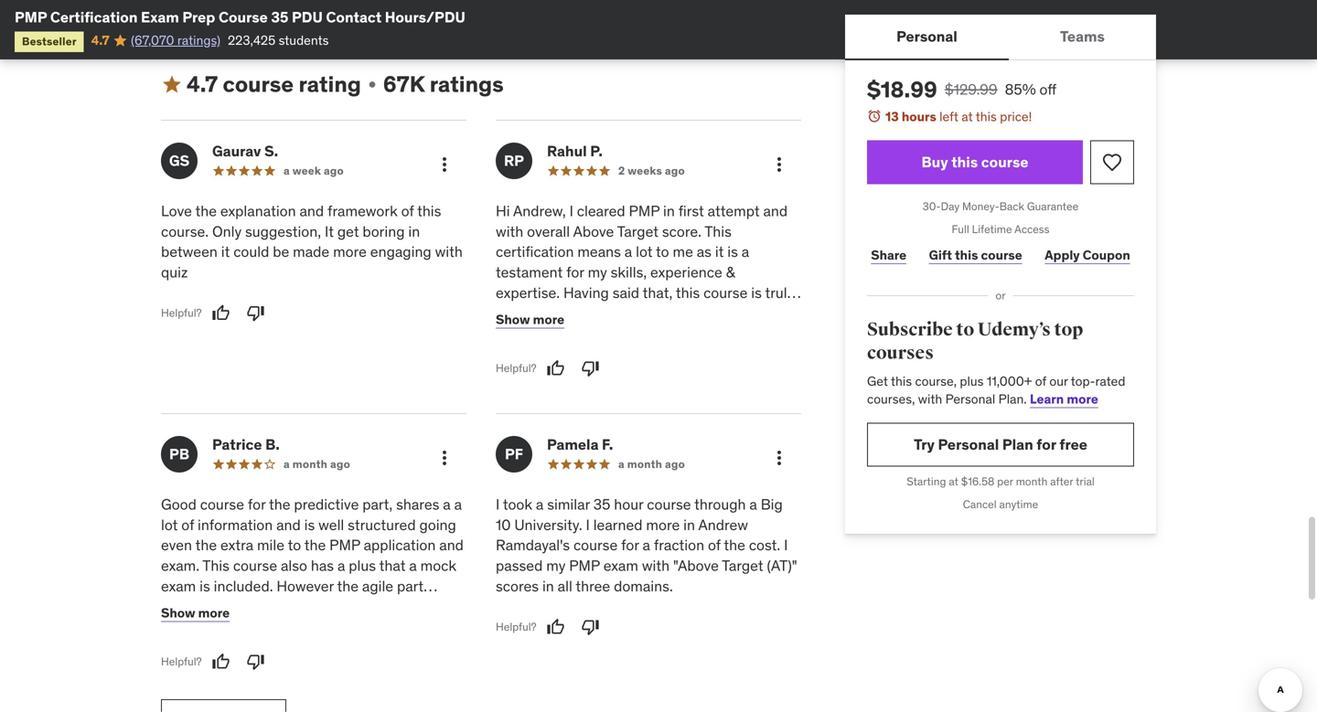 Task type: describe. For each thing, give the bounding box(es) containing it.
for up pmbok at the left of the page
[[496, 427, 514, 446]]

month for patrice b.
[[293, 457, 328, 472]]

2 horizontal spatial it
[[715, 243, 724, 261]]

1 vertical spatial refer
[[161, 700, 192, 713]]

to right easy
[[542, 509, 555, 528]]

mark review by patrice b. as helpful image
[[212, 653, 230, 672]]

needs
[[161, 598, 201, 617]]

took inside the i took a similar 35 hour course through a big 10 university. i learned more in andrew ramdayal's course for a fraction of the cost. i passed my pmp exam with "above target (at)" scores in all three domains.
[[503, 495, 533, 514]]

that inside hi andrew, i cleared pmp in first attempt and with overall above target score. this certification means a lot to me as it is a testament for my skills, experience & expertise. having said that, this course is truly spot on & revisits the core of project management & helps prepare for the pmp exam. i went through this course multiple times as i didn't want to memorize things but wanted to grasp instead. real life work scenarios may require different responses but for pmp exam, it required sticking to the pmbok guide 6th edition & 7th edition with the process guide & agile practice guide. your way of imparting knowledge is commendable & easy to comprehend with for anyone. i tried the mock tests too. did well in these. tried some other "not so recommended" mock tests from other courses, where each of the questions were so long that reading them took over a minute or two & roughly 3 minutes to answer 1. those didn't bother me much as i knew i was prepared for the best. the mock tests as part of this course are to the point. exam questions were si
[[649, 591, 676, 610]]

for up the having
[[567, 263, 584, 282]]

1 vertical spatial were
[[603, 694, 635, 712]]

agile up the about
[[298, 659, 329, 678]]

to up 'instead.'
[[637, 366, 650, 384]]

the down bother
[[655, 653, 676, 671]]

revisits
[[561, 304, 608, 323]]

& right guide
[[619, 468, 628, 487]]

the up way
[[496, 468, 517, 487]]

more down top-
[[1067, 391, 1099, 408]]

part inside hi andrew, i cleared pmp in first attempt and with overall above target score. this certification means a lot to me as it is a testament for my skills, experience & expertise. having said that, this course is truly spot on & revisits the core of project management & helps prepare for the pmp exam. i went through this course multiple times as i didn't want to memorize things but wanted to grasp instead. real life work scenarios may require different responses but for pmp exam, it required sticking to the pmbok guide 6th edition & 7th edition with the process guide & agile practice guide. your way of imparting knowledge is commendable & easy to comprehend with for anyone. i tried the mock tests too. did well in these. tried some other "not so recommended" mock tests from other courses, where each of the questions were so long that reading them took over a minute or two & roughly 3 minutes to answer 1. those didn't bother me much as i knew i was prepared for the best. the mock tests as part of this course are to the point. exam questions were si
[[550, 673, 577, 692]]

additional actions for review by pamela f. image
[[769, 447, 791, 469]]

course down 223,425
[[223, 71, 294, 98]]

with down 'knowledge'
[[645, 509, 672, 528]]

pmp inside the i took a similar 35 hour course through a big 10 university. i learned more in andrew ramdayal's course for a fraction of the cost. i passed my pmp exam with "above target (at)" scores in all three domains.
[[569, 557, 600, 576]]

included.
[[214, 577, 273, 596]]

0 vertical spatial at
[[962, 108, 973, 125]]

13 hours left at this price!
[[886, 108, 1032, 125]]

the down easy
[[496, 530, 517, 548]]

mark review by pamela f. as helpful image
[[547, 618, 565, 637]]

the up areas.
[[337, 577, 359, 596]]

plan
[[1003, 435, 1034, 454]]

1 vertical spatial but
[[773, 407, 795, 425]]

require
[[593, 407, 639, 425]]

223,425
[[228, 32, 276, 48]]

0 vertical spatial predictive
[[294, 495, 359, 514]]

buy this course button
[[867, 141, 1083, 184]]

much
[[712, 632, 749, 651]]

try personal plan for free link
[[867, 423, 1135, 467]]

made
[[293, 243, 330, 261]]

this right "gift" on the top right
[[955, 247, 979, 263]]

to up 'also'
[[288, 536, 301, 555]]

of up reading
[[705, 571, 718, 589]]

scenarios
[[496, 407, 559, 425]]

it
[[325, 222, 334, 241]]

well inside good course for the predictive part, shares a a lot of information and is well structured going even the extra mile to the pmp application and exam. this course also has a plus that a mock exam is included. however the agile part needs rectification in some areas. i would advise anyone wanting to learn agile methodologies e.g. scrum to refer to the latest scrum guide and the agile practice guide. same for any doubt about the predictive part refer to process groups a practice
[[319, 516, 344, 535]]

some inside hi andrew, i cleared pmp in first attempt and with overall above target score. this certification means a lot to me as it is a testament for my skills, experience & expertise. having said that, this course is truly spot on & revisits the core of project management & helps prepare for the pmp exam. i went through this course multiple times as i didn't want to memorize things but wanted to grasp instead. real life work scenarios may require different responses but for pmp exam, it required sticking to the pmbok guide 6th edition & 7th edition with the process guide & agile practice guide. your way of imparting knowledge is commendable & easy to comprehend with for anyone. i tried the mock tests too. did well in these. tried some other "not so recommended" mock tests from other courses, where each of the questions were so long that reading them took over a minute or two & roughly 3 minutes to answer 1. those didn't bother me much as i knew i was prepared for the best. the mock tests as part of this course are to the point. exam questions were si
[[496, 550, 532, 569]]

areas.
[[341, 598, 380, 617]]

scrum
[[289, 639, 332, 658]]

30-
[[923, 200, 941, 214]]

required
[[606, 427, 661, 446]]

show more button for methodologies
[[161, 596, 230, 632]]

hour
[[614, 495, 644, 514]]

and down going
[[439, 536, 464, 555]]

more inside the i took a similar 35 hour course through a big 10 university. i learned more in andrew ramdayal's course for a fraction of the cost. i passed my pmp exam with "above target (at)" scores in all three domains.
[[646, 516, 680, 535]]

good course for the predictive part, shares a a lot of information and is well structured going even the extra mile to the pmp application and exam. this course also has a plus that a mock exam is included. however the agile part needs rectification in some areas. i would advise anyone wanting to learn agile methodologies e.g. scrum to refer to the latest scrum guide and the agile practice guide. same for any doubt about the predictive part refer to process groups a practice
[[161, 495, 464, 713]]

mile
[[257, 536, 285, 555]]

this inside "get this course, plus 11,000+ of our top-rated courses, with personal plan."
[[891, 373, 912, 390]]

three
[[576, 577, 611, 596]]

only
[[212, 222, 242, 241]]

rahul p.
[[547, 142, 603, 161]]

buy this course
[[922, 153, 1029, 172]]

the down responses
[[736, 427, 757, 446]]

exam inside good course for the predictive part, shares a a lot of information and is well structured going even the extra mile to the pmp application and exam. this course also has a plus that a mock exam is included. however the agile part needs rectification in some areas. i would advise anyone wanting to learn agile methodologies e.g. scrum to refer to the latest scrum guide and the agile practice guide. same for any doubt about the predictive part refer to process groups a practice
[[161, 577, 196, 596]]

plus inside good course for the predictive part, shares a a lot of information and is well structured going even the extra mile to the pmp application and exam. this course also has a plus that a mock exam is included. however the agile part needs rectification in some areas. i would advise anyone wanting to learn agile methodologies e.g. scrum to refer to the latest scrum guide and the agile practice guide. same for any doubt about the predictive part refer to process groups a practice
[[349, 557, 376, 576]]

0 vertical spatial me
[[673, 243, 693, 261]]

of down prepared
[[581, 673, 593, 692]]

over
[[496, 612, 524, 630]]

get
[[338, 222, 359, 241]]

the right the about
[[333, 680, 354, 699]]

said
[[613, 284, 640, 302]]

did
[[625, 530, 647, 548]]

to down score.
[[656, 243, 669, 261]]

it inside love the explanation and framework of this course. only suggestion, it get boring in between it could be made more engaging with quiz
[[221, 243, 230, 261]]

with down hi
[[496, 222, 524, 241]]

this inside button
[[952, 153, 978, 172]]

top
[[1055, 319, 1084, 341]]

after
[[1051, 475, 1074, 489]]

i left tried
[[752, 509, 756, 528]]

35 inside the i took a similar 35 hour course through a big 10 university. i learned more in andrew ramdayal's course for a fraction of the cost. i passed my pmp exam with "above target (at)" scores in all three domains.
[[594, 495, 611, 514]]

& right on
[[548, 304, 557, 323]]

to down mark review by rahul p. as helpful "image"
[[547, 386, 561, 405]]

0 horizontal spatial tests
[[496, 673, 529, 692]]

i down went
[[554, 366, 558, 384]]

engaging
[[370, 243, 432, 261]]

more down expertise.
[[533, 312, 565, 328]]

course up the included.
[[233, 557, 277, 576]]

explanation
[[220, 202, 296, 220]]

exam. inside good course for the predictive part, shares a a lot of information and is well structured going even the extra mile to the pmp application and exam. this course also has a plus that a mock exam is included. however the agile part needs rectification in some areas. i would advise anyone wanting to learn agile methodologies e.g. scrum to refer to the latest scrum guide and the agile practice guide. same for any doubt about the predictive part refer to process groups a practice
[[161, 557, 200, 576]]

took inside hi andrew, i cleared pmp in first attempt and with overall above target score. this certification means a lot to me as it is a testament for my skills, experience & expertise. having said that, this course is truly spot on & revisits the core of project management & helps prepare for the pmp exam. i went through this course multiple times as i didn't want to memorize things but wanted to grasp instead. real life work scenarios may require different responses but for pmp exam, it required sticking to the pmbok guide 6th edition & 7th edition with the process guide & agile practice guide. your way of imparting knowledge is commendable & easy to comprehend with for anyone. i tried the mock tests too. did well in these. tried some other "not so recommended" mock tests from other courses, where each of the questions were so long that reading them took over a minute or two & roughly 3 minutes to answer 1. those didn't bother me much as i knew i was prepared for the best. the mock tests as part of this course are to the point. exam questions were si
[[769, 591, 799, 610]]

guide. inside hi andrew, i cleared pmp in first attempt and with overall above target score. this certification means a lot to me as it is a testament for my skills, experience & expertise. having said that, this course is truly spot on & revisits the core of project management & helps prepare for the pmp exam. i went through this course multiple times as i didn't want to memorize things but wanted to grasp instead. real life work scenarios may require different responses but for pmp exam, it required sticking to the pmbok guide 6th edition & 7th edition with the process guide & agile practice guide. your way of imparting knowledge is commendable & easy to comprehend with for anyone. i tried the mock tests too. did well in these. tried some other "not so recommended" mock tests from other courses, where each of the questions were so long that reading them took over a minute or two & roughly 3 minutes to answer 1. those didn't bother me much as i knew i was prepared for the best. the mock tests as part of this course are to the point. exam questions were si
[[723, 468, 764, 487]]

& right experience
[[726, 263, 735, 282]]

i down management
[[538, 345, 542, 364]]

instead.
[[605, 386, 656, 405]]

course down lifetime
[[981, 247, 1023, 263]]

pmbok
[[496, 448, 548, 466]]

& right two
[[632, 612, 641, 630]]

2 vertical spatial personal
[[938, 435, 999, 454]]

for up information on the left of the page
[[248, 495, 266, 514]]

best.
[[680, 653, 712, 671]]

off
[[1040, 80, 1057, 99]]

free
[[1060, 435, 1088, 454]]

helpful? for mark review by pamela f. as helpful 'icon'
[[496, 620, 537, 635]]

with inside love the explanation and framework of this course. only suggestion, it get boring in between it could be made more engaging with quiz
[[435, 243, 463, 261]]

this down prepared
[[597, 673, 621, 692]]

in up fraction
[[684, 516, 695, 535]]

1 vertical spatial so
[[599, 591, 614, 610]]

the inside the i took a similar 35 hour course through a big 10 university. i learned more in andrew ramdayal's course for a fraction of the cost. i passed my pmp exam with "above target (at)" scores in all three domains.
[[724, 536, 746, 555]]

0 vertical spatial tests
[[560, 530, 593, 548]]

gift this course link
[[925, 237, 1027, 274]]

spot
[[496, 304, 525, 323]]

same
[[161, 680, 198, 699]]

the right even
[[195, 536, 217, 555]]

i inside good course for the predictive part, shares a a lot of information and is well structured going even the extra mile to the pmp application and exam. this course also has a plus that a mock exam is included. however the agile part needs rectification in some areas. i would advise anyone wanting to learn agile methodologies e.g. scrum to refer to the latest scrum guide and the agile practice guide. same for any doubt about the predictive part refer to process groups a practice
[[383, 598, 387, 617]]

ago for predictive
[[330, 457, 350, 472]]

to down would
[[386, 639, 399, 658]]

money-
[[963, 200, 1000, 214]]

to down responses
[[719, 427, 732, 446]]

month inside starting at $16.58 per month after trial cancel anytime
[[1016, 475, 1048, 489]]

things
[[722, 366, 763, 384]]

"above
[[673, 557, 719, 576]]

and up mile
[[276, 516, 301, 535]]

are
[[672, 673, 693, 692]]

1 edition from the left
[[618, 448, 663, 466]]

ago for pmp
[[665, 164, 685, 178]]

mark review by gaurav s. as helpful image
[[212, 304, 230, 323]]

0 vertical spatial didn't
[[562, 366, 599, 384]]

i up '10'
[[496, 495, 500, 514]]

for left free
[[1037, 435, 1057, 454]]

& left 7th
[[667, 448, 676, 466]]

would
[[391, 598, 430, 617]]

anyone
[[207, 618, 254, 637]]

guarantee
[[1027, 200, 1079, 214]]

them
[[732, 591, 766, 610]]

1 vertical spatial me
[[688, 632, 709, 651]]

course left "are"
[[624, 673, 669, 692]]

mark review by rahul p. as unhelpful image
[[582, 360, 600, 378]]

a month ago for b.
[[284, 457, 350, 472]]

ago for framework
[[324, 164, 344, 178]]

30-day money-back guarantee full lifetime access
[[923, 200, 1079, 236]]

the
[[715, 653, 740, 671]]

$16.58
[[962, 475, 995, 489]]

mark review by rahul p. as helpful image
[[547, 360, 565, 378]]

pmp up bestseller
[[15, 8, 47, 27]]

as right the much
[[752, 632, 767, 651]]

my for skills,
[[588, 263, 607, 282]]

practice inside hi andrew, i cleared pmp in first attempt and with overall above target score. this certification means a lot to me as it is a testament for my skills, experience & expertise. having said that, this course is truly spot on & revisits the core of project management & helps prepare for the pmp exam. i went through this course multiple times as i didn't want to memorize things but wanted to grasp instead. real life work scenarios may require different responses but for pmp exam, it required sticking to the pmbok guide 6th edition & 7th edition with the process guide & agile practice guide. your way of imparting knowledge is commendable & easy to comprehend with for anyone. i tried the mock tests too. did well in these. tried some other "not so recommended" mock tests from other courses, where each of the questions were so long that reading them took over a minute or two & roughly 3 minutes to answer 1. those didn't bother me much as i knew i was prepared for the best. the mock tests as part of this course are to the point. exam questions were si
[[667, 468, 720, 487]]

anyone.
[[697, 509, 748, 528]]

the up mile
[[269, 495, 291, 514]]

agile up areas.
[[362, 577, 394, 596]]

guide. inside good course for the predictive part, shares a a lot of information and is well structured going even the extra mile to the pmp application and exam. this course also has a plus that a mock exam is included. however the agile part needs rectification in some areas. i would advise anyone wanting to learn agile methodologies e.g. scrum to refer to the latest scrum guide and the agile practice guide. same for any doubt about the predictive part refer to process groups a practice
[[390, 659, 430, 678]]

of inside good course for the predictive part, shares a a lot of information and is well structured going even the extra mile to the pmp application and exam. this course also has a plus that a mock exam is included. however the agile part needs rectification in some areas. i would advise anyone wanting to learn agile methodologies e.g. scrum to refer to the latest scrum guide and the agile practice guide. same for any doubt about the predictive part refer to process groups a practice
[[181, 516, 194, 535]]

e.g.
[[262, 639, 286, 658]]

as down was
[[532, 673, 547, 692]]

pmp inside good course for the predictive part, shares a a lot of information and is well structured going even the extra mile to the pmp application and exam. this course also has a plus that a mock exam is included. however the agile part needs rectification in some areas. i would advise anyone wanting to learn agile methodologies e.g. scrum to refer to the latest scrum guide and the agile practice guide. same for any doubt about the predictive part refer to process groups a practice
[[330, 536, 360, 555]]

is up has
[[304, 516, 315, 535]]

apply coupon
[[1045, 247, 1131, 263]]

to right "are"
[[696, 673, 710, 692]]

helpful? for the mark review by patrice b. as helpful image
[[161, 655, 202, 669]]

the left the latest
[[403, 639, 424, 658]]

as up experience
[[697, 243, 712, 261]]

advise
[[161, 618, 203, 637]]

to down them
[[764, 612, 778, 630]]

course right hour
[[647, 495, 691, 514]]

starting at $16.58 per month after trial cancel anytime
[[907, 475, 1095, 512]]

and inside love the explanation and framework of this course. only suggestion, it get boring in between it could be made more engaging with quiz
[[300, 202, 324, 220]]

of inside "get this course, plus 11,000+ of our top-rated courses, with personal plan."
[[1036, 373, 1047, 390]]

course up information on the left of the page
[[200, 495, 244, 514]]

your
[[767, 468, 796, 487]]

rp
[[504, 151, 524, 170]]

i left was
[[534, 653, 538, 671]]

or inside hi andrew, i cleared pmp in first attempt and with overall above target score. this certification means a lot to me as it is a testament for my skills, experience & expertise. having said that, this course is truly spot on & revisits the core of project management & helps prepare for the pmp exam. i went through this course multiple times as i didn't want to memorize things but wanted to grasp instead. real life work scenarios may require different responses but for pmp exam, it required sticking to the pmbok guide 6th edition & 7th edition with the process guide & agile practice guide. your way of imparting knowledge is commendable & easy to comprehend with for anyone. i tried the mock tests too. did well in these. tried some other "not so recommended" mock tests from other courses, where each of the questions were so long that reading them took over a minute or two & roughly 3 minutes to answer 1. those didn't bother me much as i knew i was prepared for the best. the mock tests as part of this course are to the point. exam questions were si
[[588, 612, 601, 630]]

work
[[716, 386, 748, 405]]

more inside love the explanation and framework of this course. only suggestion, it get boring in between it could be made more engaging with quiz
[[333, 243, 367, 261]]

application
[[364, 536, 436, 555]]

pmp down 'weeks'
[[629, 202, 660, 220]]

67k
[[383, 71, 425, 98]]

helps
[[599, 325, 634, 343]]

for down bother
[[634, 653, 652, 671]]

from
[[496, 571, 527, 589]]

extra
[[221, 536, 254, 555]]

in left first
[[663, 202, 675, 220]]

1 vertical spatial tests
[[766, 550, 798, 569]]

pmp down scenarios
[[517, 427, 548, 446]]

more up methodologies
[[198, 605, 230, 622]]

pamela f.
[[547, 436, 613, 454]]

boring
[[363, 222, 405, 241]]

is down the attempt
[[728, 243, 738, 261]]

pmp certification exam prep course 35 pdu contact hours/pdu
[[15, 8, 466, 27]]

is up "needs"
[[200, 577, 210, 596]]

access
[[1015, 222, 1050, 236]]

1 horizontal spatial didn't
[[602, 632, 638, 651]]

a month ago for f.
[[619, 457, 685, 472]]

grasp
[[564, 386, 601, 405]]

is down 7th
[[682, 489, 693, 507]]

knew
[[496, 653, 531, 671]]

xsmall image
[[365, 77, 380, 92]]

easy
[[508, 509, 538, 528]]

7th
[[679, 448, 701, 466]]

exam inside the i took a similar 35 hour course through a big 10 university. i learned more in andrew ramdayal's course for a fraction of the cost. i passed my pmp exam with "above target (at)" scores in all three domains.
[[604, 557, 639, 576]]

minutes
[[709, 612, 761, 630]]

answer
[[496, 632, 542, 651]]

students
[[279, 32, 329, 48]]

latest
[[428, 639, 464, 658]]

through inside the i took a similar 35 hour course through a big 10 university. i learned more in andrew ramdayal's course for a fraction of the cost. i passed my pmp exam with "above target (at)" scores in all three domains.
[[695, 495, 746, 514]]

show for methodologies
[[161, 605, 195, 622]]

67k ratings
[[383, 71, 504, 98]]

too.
[[596, 530, 621, 548]]

practice inside good course for the predictive part, shares a a lot of information and is well structured going even the extra mile to the pmp application and exam. this course also has a plus that a mock exam is included. however the agile part needs rectification in some areas. i would advise anyone wanting to learn agile methodologies e.g. scrum to refer to the latest scrum guide and the agile practice guide. same for any doubt about the predictive part refer to process groups a practice
[[333, 659, 386, 678]]

1 horizontal spatial it
[[594, 427, 603, 446]]

tried
[[738, 530, 770, 548]]

additional actions for review by rahul p. image
[[769, 154, 791, 176]]

in inside love the explanation and framework of this course. only suggestion, it get boring in between it could be made more engaging with quiz
[[408, 222, 420, 241]]

the down e.g.
[[273, 659, 294, 678]]

learn
[[329, 618, 362, 637]]

the up multiple
[[713, 325, 735, 343]]

show more for went
[[496, 312, 565, 328]]

rated
[[1096, 373, 1126, 390]]

way
[[496, 489, 521, 507]]

the up them
[[721, 571, 743, 589]]

pmp up multiple
[[738, 325, 769, 343]]

recommended"
[[623, 550, 723, 569]]

reading
[[679, 591, 729, 610]]

1 horizontal spatial part
[[426, 680, 453, 699]]

cost.
[[749, 536, 781, 555]]

0 vertical spatial other
[[535, 550, 570, 569]]

the down the
[[713, 673, 734, 692]]

in up recommended" in the bottom of the page
[[680, 530, 692, 548]]

course inside button
[[982, 153, 1029, 172]]

lot inside hi andrew, i cleared pmp in first attempt and with overall above target score. this certification means a lot to me as it is a testament for my skills, experience & expertise. having said that, this course is truly spot on & revisits the core of project management & helps prepare for the pmp exam. i went through this course multiple times as i didn't want to memorize things but wanted to grasp instead. real life work scenarios may require different responses but for pmp exam, it required sticking to the pmbok guide 6th edition & 7th edition with the process guide & agile practice guide. your way of imparting knowledge is commendable & easy to comprehend with for anyone. i tried the mock tests too. did well in these. tried some other "not so recommended" mock tests from other courses, where each of the questions were so long that reading them took over a minute or two & roughly 3 minutes to answer 1. those didn't bother me much as i knew i was prepared for the best. the mock tests as part of this course are to the point. exam questions were si
[[636, 243, 653, 261]]

of up easy
[[525, 489, 537, 507]]

guide inside hi andrew, i cleared pmp in first attempt and with overall above target score. this certification means a lot to me as it is a testament for my skills, experience & expertise. having said that, this course is truly spot on & revisits the core of project management & helps prepare for the pmp exam. i went through this course multiple times as i didn't want to memorize things but wanted to grasp instead. real life work scenarios may require different responses but for pmp exam, it required sticking to the pmbok guide 6th edition & 7th edition with the process guide & agile practice guide. your way of imparting knowledge is commendable & easy to comprehend with for anyone. i tried the mock tests too. did well in these. tried some other "not so recommended" mock tests from other courses, where each of the questions were so long that reading them took over a minute or two & roughly 3 minutes to answer 1. those didn't bother me much as i knew i was prepared for the best. the mock tests as part of this course are to the point. exam questions were si
[[552, 448, 588, 466]]

0 vertical spatial so
[[604, 550, 619, 569]]

to down 'learn'
[[335, 639, 348, 658]]

i left the cleared
[[570, 202, 574, 220]]

personal inside "get this course, plus 11,000+ of our top-rated courses, with personal plan."
[[946, 391, 996, 408]]



Task type: locate. For each thing, give the bounding box(es) containing it.
0 vertical spatial my
[[588, 263, 607, 282]]

course down comprehend
[[574, 536, 618, 555]]

exam
[[604, 557, 639, 576], [161, 577, 196, 596]]

this inside love the explanation and framework of this course. only suggestion, it get boring in between it could be made more engaging with quiz
[[417, 202, 441, 220]]

1 horizontal spatial exam.
[[496, 345, 534, 364]]

with inside the i took a similar 35 hour course through a big 10 university. i learned more in andrew ramdayal's course for a fraction of the cost. i passed my pmp exam with "above target (at)" scores in all three domains.
[[642, 557, 670, 576]]

other up 'all' at the bottom of the page
[[535, 550, 570, 569]]

13
[[886, 108, 899, 125]]

my
[[588, 263, 607, 282], [546, 557, 566, 576]]

0 vertical spatial exam
[[604, 557, 639, 576]]

i up (at)"
[[784, 536, 788, 555]]

4.7 right medium image
[[187, 71, 218, 98]]

additional actions for review by gaurav s. image
[[434, 154, 456, 176]]

1 vertical spatial personal
[[946, 391, 996, 408]]

0 horizontal spatial it
[[221, 243, 230, 261]]

0 horizontal spatial that
[[379, 557, 406, 576]]

certification
[[496, 243, 574, 261]]

structured
[[348, 516, 416, 535]]

my inside the i took a similar 35 hour course through a big 10 university. i learned more in andrew ramdayal's course for a fraction of the cost. i passed my pmp exam with "above target (at)" scores in all three domains.
[[546, 557, 566, 576]]

each
[[670, 571, 702, 589]]

lot up even
[[161, 516, 178, 535]]

0 horizontal spatial month
[[293, 457, 328, 472]]

1 horizontal spatial target
[[722, 557, 764, 576]]

223,425 students
[[228, 32, 329, 48]]

my down means
[[588, 263, 607, 282]]

0 vertical spatial but
[[766, 366, 788, 384]]

1 horizontal spatial show more button
[[496, 302, 565, 339]]

1 vertical spatial exam
[[161, 577, 196, 596]]

0 vertical spatial 4.7
[[91, 32, 110, 48]]

my inside hi andrew, i cleared pmp in first attempt and with overall above target score. this certification means a lot to me as it is a testament for my skills, experience & expertise. having said that, this course is truly spot on & revisits the core of project management & helps prepare for the pmp exam. i went through this course multiple times as i didn't want to memorize things but wanted to grasp instead. real life work scenarios may require different responses but for pmp exam, it required sticking to the pmbok guide 6th edition & 7th edition with the process guide & agile practice guide. your way of imparting knowledge is commendable & easy to comprehend with for anyone. i tried the mock tests too. did well in these. tried some other "not so recommended" mock tests from other courses, where each of the questions were so long that reading them took over a minute or two & roughly 3 minutes to answer 1. those didn't bother me much as i knew i was prepared for the best. the mock tests as part of this course are to the point. exam questions were si
[[588, 263, 607, 282]]

mark review by pamela f. as unhelpful image
[[582, 618, 600, 637]]

of inside love the explanation and framework of this course. only suggestion, it get boring in between it could be made more engaging with quiz
[[401, 202, 414, 220]]

for up fraction
[[676, 509, 694, 528]]

0 horizontal spatial didn't
[[562, 366, 599, 384]]

of up prepare
[[668, 304, 681, 323]]

plus right has
[[349, 557, 376, 576]]

imparting
[[541, 489, 604, 507]]

a month ago up structured
[[284, 457, 350, 472]]

this down prepare
[[636, 345, 660, 364]]

buy
[[922, 153, 949, 172]]

for left any on the bottom left of the page
[[202, 680, 220, 699]]

is
[[728, 243, 738, 261], [751, 284, 762, 302], [682, 489, 693, 507], [304, 516, 315, 535], [200, 577, 210, 596]]

courses, inside hi andrew, i cleared pmp in first attempt and with overall above target score. this certification means a lot to me as it is a testament for my skills, experience & expertise. having said that, this course is truly spot on & revisits the core of project management & helps prepare for the pmp exam. i went through this course multiple times as i didn't want to memorize things but wanted to grasp instead. real life work scenarios may require different responses but for pmp exam, it required sticking to the pmbok guide 6th edition & 7th edition with the process guide & agile practice guide. your way of imparting knowledge is commendable & easy to comprehend with for anyone. i tried the mock tests too. did well in these. tried some other "not so recommended" mock tests from other courses, where each of the questions were so long that reading them took over a minute or two & roughly 3 minutes to answer 1. those didn't bother me much as i knew i was prepared for the best. the mock tests as part of this course are to the point. exam questions were si
[[568, 571, 623, 589]]

0 horizontal spatial show
[[161, 605, 195, 622]]

of down good
[[181, 516, 194, 535]]

0 horizontal spatial exam
[[141, 8, 179, 27]]

in left 'all' at the bottom of the page
[[543, 577, 554, 596]]

0 vertical spatial were
[[563, 591, 595, 610]]

that
[[379, 557, 406, 576], [649, 591, 676, 610]]

anytime
[[1000, 498, 1039, 512]]

0 vertical spatial practice
[[667, 468, 720, 487]]

scores
[[496, 577, 539, 596]]

course up memorize
[[663, 345, 707, 364]]

1 horizontal spatial took
[[769, 591, 799, 610]]

2 horizontal spatial tests
[[766, 550, 798, 569]]

plus inside "get this course, plus 11,000+ of our top-rated courses, with personal plan."
[[960, 373, 984, 390]]

or up udemy's on the right top of the page
[[996, 289, 1006, 303]]

management
[[496, 325, 582, 343]]

ratings
[[430, 71, 504, 98]]

1 horizontal spatial lot
[[636, 243, 653, 261]]

tab list containing personal
[[845, 15, 1157, 60]]

month for pamela f.
[[627, 457, 663, 472]]

0 horizontal spatial part
[[397, 577, 424, 596]]

personal up the $18.99
[[897, 27, 958, 46]]

show for went
[[496, 312, 530, 328]]

0 horizontal spatial through
[[581, 345, 632, 364]]

refer down 'learn'
[[352, 639, 383, 658]]

4.7 for 4.7 course rating
[[187, 71, 218, 98]]

course up project
[[704, 284, 748, 302]]

0 vertical spatial refer
[[352, 639, 383, 658]]

1 horizontal spatial edition
[[704, 448, 749, 466]]

this down additional actions for review by gaurav s. icon
[[417, 202, 441, 220]]

target inside hi andrew, i cleared pmp in first attempt and with overall above target score. this certification means a lot to me as it is a testament for my skills, experience & expertise. having said that, this course is truly spot on & revisits the core of project management & helps prepare for the pmp exam. i went through this course multiple times as i didn't want to memorize things but wanted to grasp instead. real life work scenarios may require different responses but for pmp exam, it required sticking to the pmbok guide 6th edition & 7th edition with the process guide & agile practice guide. your way of imparting knowledge is commendable & easy to comprehend with for anyone. i tried the mock tests too. did well in these. tried some other "not so recommended" mock tests from other courses, where each of the questions were so long that reading them took over a minute or two & roughly 3 minutes to answer 1. those didn't bother me much as i knew i was prepared for the best. the mock tests as part of this course are to the point. exam questions were si
[[617, 222, 659, 241]]

big
[[761, 495, 783, 514]]

0 horizontal spatial show more button
[[161, 596, 230, 632]]

0 vertical spatial personal
[[897, 27, 958, 46]]

3
[[696, 612, 705, 630]]

courses, inside "get this course, plus 11,000+ of our top-rated courses, with personal plan."
[[867, 391, 915, 408]]

in inside good course for the predictive part, shares a a lot of information and is well structured going even the extra mile to the pmp application and exam. this course also has a plus that a mock exam is included. however the agile part needs rectification in some areas. i would advise anyone wanting to learn agile methodologies e.g. scrum to refer to the latest scrum guide and the agile practice guide. same for any doubt about the predictive part refer to process groups a practice
[[286, 598, 298, 617]]

6th
[[592, 448, 614, 466]]

0 horizontal spatial guide.
[[390, 659, 430, 678]]

life
[[692, 386, 712, 405]]

andrew
[[699, 516, 748, 535]]

to up scrum
[[313, 618, 326, 637]]

1 horizontal spatial through
[[695, 495, 746, 514]]

show more
[[496, 312, 565, 328], [161, 605, 230, 622]]

guide inside good course for the predictive part, shares a a lot of information and is well structured going even the extra mile to the pmp application and exam. this course also has a plus that a mock exam is included. however the agile part needs rectification in some areas. i would advise anyone wanting to learn agile methodologies e.g. scrum to refer to the latest scrum guide and the agile practice guide. same for any doubt about the predictive part refer to process groups a practice
[[205, 659, 242, 678]]

teams button
[[1009, 15, 1157, 59]]

lot inside good course for the predictive part, shares a a lot of information and is well structured going even the extra mile to the pmp application and exam. this course also has a plus that a mock exam is included. however the agile part needs rectification in some areas. i would advise anyone wanting to learn agile methodologies e.g. scrum to refer to the latest scrum guide and the agile practice guide. same for any doubt about the predictive part refer to process groups a practice
[[161, 516, 178, 535]]

at right left
[[962, 108, 973, 125]]

0 vertical spatial 35
[[271, 8, 289, 27]]

love
[[161, 202, 192, 220]]

and right the attempt
[[764, 202, 788, 220]]

(67,070 ratings)
[[131, 32, 221, 48]]

domains.
[[614, 577, 673, 596]]

0 horizontal spatial exam
[[161, 577, 196, 596]]

4.7 for 4.7
[[91, 32, 110, 48]]

4.7 course rating
[[187, 71, 361, 98]]

guide down exam,
[[552, 448, 588, 466]]

with up your
[[753, 448, 781, 466]]

0 horizontal spatial exam.
[[161, 557, 200, 576]]

target inside the i took a similar 35 hour course through a big 10 university. i learned more in andrew ramdayal's course for a fraction of the cost. i passed my pmp exam with "above target (at)" scores in all three domains.
[[722, 557, 764, 576]]

i left too.
[[586, 516, 590, 535]]

pamela
[[547, 436, 599, 454]]

alarm image
[[867, 109, 882, 124]]

exam. inside hi andrew, i cleared pmp in first attempt and with overall above target score. this certification means a lot to me as it is a testament for my skills, experience & expertise. having said that, this course is truly spot on & revisits the core of project management & helps prepare for the pmp exam. i went through this course multiple times as i didn't want to memorize things but wanted to grasp instead. real life work scenarios may require different responses but for pmp exam, it required sticking to the pmbok guide 6th edition & 7th edition with the process guide & agile practice guide. your way of imparting knowledge is commendable & easy to comprehend with for anyone. i tried the mock tests too. did well in these. tried some other "not so recommended" mock tests from other courses, where each of the questions were so long that reading them took over a minute or two & roughly 3 minutes to answer 1. those didn't bother me much as i knew i was prepared for the best. the mock tests as part of this course are to the point. exam questions were si
[[496, 345, 534, 364]]

mock down easy
[[521, 530, 557, 548]]

gaurav
[[212, 142, 261, 161]]

be
[[273, 243, 289, 261]]

exam. down even
[[161, 557, 200, 576]]

1 vertical spatial that
[[649, 591, 676, 610]]

ago for 35
[[665, 457, 685, 472]]

passed
[[496, 557, 543, 576]]

1 vertical spatial show more
[[161, 605, 230, 622]]

agile inside hi andrew, i cleared pmp in first attempt and with overall above target score. this certification means a lot to me as it is a testament for my skills, experience & expertise. having said that, this course is truly spot on & revisits the core of project management & helps prepare for the pmp exam. i went through this course multiple times as i didn't want to memorize things but wanted to grasp instead. real life work scenarios may require different responses but for pmp exam, it required sticking to the pmbok guide 6th edition & 7th edition with the process guide & agile practice guide. your way of imparting knowledge is commendable & easy to comprehend with for anyone. i tried the mock tests too. did well in these. tried some other "not so recommended" mock tests from other courses, where each of the questions were so long that reading them took over a minute or two & roughly 3 minutes to answer 1. those didn't bother me much as i knew i was prepared for the best. the mock tests as part of this course are to the point. exam questions were si
[[632, 468, 663, 487]]

1 vertical spatial at
[[949, 475, 959, 489]]

i right the much
[[771, 632, 775, 651]]

that down application
[[379, 557, 406, 576]]

for inside the i took a similar 35 hour course through a big 10 university. i learned more in andrew ramdayal's course for a fraction of the cost. i passed my pmp exam with "above target (at)" scores in all three domains.
[[621, 536, 639, 555]]

0 vertical spatial target
[[617, 222, 659, 241]]

0 vertical spatial courses,
[[867, 391, 915, 408]]

udemy's
[[978, 319, 1051, 341]]

0 vertical spatial this
[[705, 222, 732, 241]]

try personal plan for free
[[914, 435, 1088, 454]]

&
[[726, 263, 735, 282], [548, 304, 557, 323], [586, 325, 595, 343], [667, 448, 676, 466], [619, 468, 628, 487], [496, 509, 505, 528], [632, 612, 641, 630]]

practice down 7th
[[667, 468, 720, 487]]

mark review by patrice b. as unhelpful image
[[247, 653, 265, 672]]

tests up "not
[[560, 530, 593, 548]]

target down tried
[[722, 557, 764, 576]]

sticking
[[664, 427, 716, 446]]

1 horizontal spatial practice
[[667, 468, 720, 487]]

1 a month ago from the left
[[284, 457, 350, 472]]

me down the 3
[[688, 632, 709, 651]]

our
[[1050, 373, 1068, 390]]

1.
[[546, 632, 555, 651]]

but
[[766, 366, 788, 384], [773, 407, 795, 425]]

get
[[867, 373, 888, 390]]

was
[[542, 653, 567, 671]]

didn't down two
[[602, 632, 638, 651]]

it down only
[[221, 243, 230, 261]]

this left 'price!'
[[976, 108, 997, 125]]

mock down going
[[421, 557, 457, 576]]

0 vertical spatial show
[[496, 312, 530, 328]]

course,
[[915, 373, 957, 390]]

other
[[535, 550, 570, 569], [530, 571, 565, 589]]

patrice b.
[[212, 436, 280, 454]]

0 horizontal spatial edition
[[618, 448, 663, 466]]

1 horizontal spatial courses,
[[867, 391, 915, 408]]

medium image
[[161, 74, 183, 96]]

1 horizontal spatial or
[[996, 289, 1006, 303]]

0 vertical spatial guide
[[552, 448, 588, 466]]

mock up point.
[[743, 653, 779, 671]]

that inside good course for the predictive part, shares a a lot of information and is well structured going even the extra mile to the pmp application and exam. this course also has a plus that a mock exam is included. however the agile part needs rectification in some areas. i would advise anyone wanting to learn agile methodologies e.g. scrum to refer to the latest scrum guide and the agile practice guide. same for any doubt about the predictive part refer to process groups a practice
[[379, 557, 406, 576]]

0 horizontal spatial refer
[[161, 700, 192, 713]]

1 horizontal spatial 4.7
[[187, 71, 218, 98]]

0 horizontal spatial guide
[[205, 659, 242, 678]]

1 vertical spatial courses,
[[568, 571, 623, 589]]

ago right 'weeks'
[[665, 164, 685, 178]]

1 vertical spatial exam.
[[161, 557, 200, 576]]

0 horizontal spatial well
[[319, 516, 344, 535]]

memorize
[[654, 366, 719, 384]]

helpful? for mark review by gaurav s. as helpful icon
[[161, 306, 202, 320]]

1 horizontal spatial a month ago
[[619, 457, 685, 472]]

guide. up commendable
[[723, 468, 764, 487]]

bestseller
[[22, 34, 77, 48]]

0 vertical spatial exam.
[[496, 345, 534, 364]]

where
[[627, 571, 667, 589]]

of inside the i took a similar 35 hour course through a big 10 university. i learned more in andrew ramdayal's course for a fraction of the cost. i passed my pmp exam with "above target (at)" scores in all three domains.
[[708, 536, 721, 555]]

as down went
[[536, 366, 551, 384]]

0 horizontal spatial courses,
[[568, 571, 623, 589]]

my for pmp
[[546, 557, 566, 576]]

agile up 'knowledge'
[[632, 468, 663, 487]]

mark review by gaurav s. as unhelpful image
[[247, 304, 265, 323]]

with
[[496, 222, 524, 241], [435, 243, 463, 261], [918, 391, 943, 408], [753, 448, 781, 466], [645, 509, 672, 528], [642, 557, 670, 576]]

1 vertical spatial guide.
[[390, 659, 430, 678]]

above
[[573, 222, 614, 241]]

gift this course
[[929, 247, 1023, 263]]

additional actions for review by patrice b. image
[[434, 447, 456, 469]]

1 horizontal spatial my
[[588, 263, 607, 282]]

through inside hi andrew, i cleared pmp in first attempt and with overall above target score. this certification means a lot to me as it is a testament for my skills, experience & expertise. having said that, this course is truly spot on & revisits the core of project management & helps prepare for the pmp exam. i went through this course multiple times as i didn't want to memorize things but wanted to grasp instead. real life work scenarios may require different responses but for pmp exam, it required sticking to the pmbok guide 6th edition & 7th edition with the process guide & agile practice guide. your way of imparting knowledge is commendable & easy to comprehend with for anyone. i tried the mock tests too. did well in these. tried some other "not so recommended" mock tests from other courses, where each of the questions were so long that reading them took over a minute or two & roughly 3 minutes to answer 1. those didn't bother me much as i knew i was prepared for the best. the mock tests as part of this course are to the point. exam questions were si
[[581, 345, 632, 364]]

0 horizontal spatial at
[[949, 475, 959, 489]]

the inside love the explanation and framework of this course. only suggestion, it get boring in between it could be made more engaging with quiz
[[195, 202, 217, 220]]

to inside subscribe to udemy's top courses
[[957, 319, 975, 341]]

this down experience
[[676, 284, 700, 302]]

0 vertical spatial through
[[581, 345, 632, 364]]

groups
[[267, 700, 313, 713]]

ago up structured
[[330, 457, 350, 472]]

0 horizontal spatial 35
[[271, 8, 289, 27]]

to left udemy's on the right top of the page
[[957, 319, 975, 341]]

took down (at)"
[[769, 591, 799, 610]]

hi
[[496, 202, 510, 220]]

1 vertical spatial other
[[530, 571, 565, 589]]

1 horizontal spatial month
[[627, 457, 663, 472]]

0 vertical spatial some
[[496, 550, 532, 569]]

0 horizontal spatial this
[[203, 557, 230, 576]]

course
[[223, 71, 294, 98], [982, 153, 1029, 172], [981, 247, 1023, 263], [704, 284, 748, 302], [663, 345, 707, 364], [200, 495, 244, 514], [647, 495, 691, 514], [574, 536, 618, 555], [233, 557, 277, 576], [624, 673, 669, 692]]

starting
[[907, 475, 947, 489]]

is left the truly
[[751, 284, 762, 302]]

month
[[293, 457, 328, 472], [627, 457, 663, 472], [1016, 475, 1048, 489]]

through down helps
[[581, 345, 632, 364]]

overall
[[527, 222, 570, 241]]

1 horizontal spatial exam
[[496, 694, 532, 712]]

2 horizontal spatial part
[[550, 673, 577, 692]]

0 horizontal spatial a month ago
[[284, 457, 350, 472]]

top-
[[1071, 373, 1096, 390]]

methodologies
[[161, 639, 259, 658]]

left
[[940, 108, 959, 125]]

truly
[[765, 284, 795, 302]]

helpful? up the knew
[[496, 620, 537, 635]]

1 horizontal spatial guide.
[[723, 468, 764, 487]]

courses, down "not
[[568, 571, 623, 589]]

1 vertical spatial questions
[[536, 694, 600, 712]]

exam inside hi andrew, i cleared pmp in first attempt and with overall above target score. this certification means a lot to me as it is a testament for my skills, experience & expertise. having said that, this course is truly spot on & revisits the core of project management & helps prepare for the pmp exam. i went through this course multiple times as i didn't want to memorize things but wanted to grasp instead. real life work scenarios may require different responses but for pmp exam, it required sticking to the pmbok guide 6th edition & 7th edition with the process guide & agile practice guide. your way of imparting knowledge is commendable & easy to comprehend with for anyone. i tried the mock tests too. did well in these. tried some other "not so recommended" mock tests from other courses, where each of the questions were so long that reading them took over a minute or two & roughly 3 minutes to answer 1. those didn't bother me much as i knew i was prepared for the best. the mock tests as part of this course are to the point. exam questions were si
[[496, 694, 532, 712]]

more up fraction
[[646, 516, 680, 535]]

and
[[300, 202, 324, 220], [764, 202, 788, 220], [276, 516, 301, 535], [439, 536, 464, 555], [245, 659, 270, 678]]

2 vertical spatial tests
[[496, 673, 529, 692]]

with inside "get this course, plus 11,000+ of our top-rated courses, with personal plan."
[[918, 391, 943, 408]]

2 edition from the left
[[704, 448, 749, 466]]

me down score.
[[673, 243, 693, 261]]

personal up $16.58
[[938, 435, 999, 454]]

want
[[602, 366, 634, 384]]

this inside hi andrew, i cleared pmp in first attempt and with overall above target score. this certification means a lot to me as it is a testament for my skills, experience & expertise. having said that, this course is truly spot on & revisits the core of project management & helps prepare for the pmp exam. i went through this course multiple times as i didn't want to memorize things but wanted to grasp instead. real life work scenarios may require different responses but for pmp exam, it required sticking to the pmbok guide 6th edition & 7th edition with the process guide & agile practice guide. your way of imparting knowledge is commendable & easy to comprehend with for anyone. i tried the mock tests too. did well in these. tried some other "not so recommended" mock tests from other courses, where each of the questions were so long that reading them took over a minute or two & roughly 3 minutes to answer 1. those didn't bother me much as i knew i was prepared for the best. the mock tests as part of this course are to the point. exam questions were si
[[705, 222, 732, 241]]

some inside good course for the predictive part, shares a a lot of information and is well structured going even the extra mile to the pmp application and exam. this course also has a plus that a mock exam is included. however the agile part needs rectification in some areas. i would advise anyone wanting to learn agile methodologies e.g. scrum to refer to the latest scrum guide and the agile practice guide. same for any doubt about the predictive part refer to process groups a practice
[[301, 598, 337, 617]]

1 horizontal spatial this
[[705, 222, 732, 241]]

1 vertical spatial exam
[[496, 694, 532, 712]]

tried
[[759, 509, 789, 528]]

1 horizontal spatial show more
[[496, 312, 565, 328]]

1 vertical spatial predictive
[[358, 680, 423, 699]]

mock down tried
[[726, 550, 763, 569]]

show up methodologies
[[161, 605, 195, 622]]

pmp up three in the left of the page
[[569, 557, 600, 576]]

personal inside 'button'
[[897, 27, 958, 46]]

wishlist image
[[1102, 152, 1124, 173]]

1 vertical spatial show more button
[[161, 596, 230, 632]]

learn
[[1030, 391, 1064, 408]]

1 horizontal spatial plus
[[960, 373, 984, 390]]

my up 'all' at the bottom of the page
[[546, 557, 566, 576]]

the up has
[[304, 536, 326, 555]]

helpful?
[[161, 306, 202, 320], [496, 361, 537, 376], [496, 620, 537, 635], [161, 655, 202, 669]]

0 horizontal spatial 4.7
[[91, 32, 110, 48]]

even
[[161, 536, 192, 555]]

show more button up methodologies
[[161, 596, 230, 632]]

and up doubt on the bottom
[[245, 659, 270, 678]]

that up roughly
[[649, 591, 676, 610]]

35
[[271, 8, 289, 27], [594, 495, 611, 514]]

0 vertical spatial exam
[[141, 8, 179, 27]]

0 vertical spatial questions
[[496, 591, 560, 610]]

show more for methodologies
[[161, 605, 230, 622]]

1 horizontal spatial 35
[[594, 495, 611, 514]]

plan.
[[999, 391, 1027, 408]]

practice down 'learn'
[[333, 659, 386, 678]]

some
[[496, 550, 532, 569], [301, 598, 337, 617]]

this inside good course for the predictive part, shares a a lot of information and is well structured going even the extra mile to the pmp application and exam. this course also has a plus that a mock exam is included. however the agile part needs rectification in some areas. i would advise anyone wanting to learn agile methodologies e.g. scrum to refer to the latest scrum guide and the agile practice guide. same for any doubt about the predictive part refer to process groups a practice
[[203, 557, 230, 576]]

0 horizontal spatial show more
[[161, 605, 230, 622]]

agile down areas.
[[366, 618, 397, 637]]

show more button for went
[[496, 302, 565, 339]]

2 a month ago from the left
[[619, 457, 685, 472]]

at inside starting at $16.58 per month after trial cancel anytime
[[949, 475, 959, 489]]

project
[[685, 304, 731, 323]]

didn't
[[562, 366, 599, 384], [602, 632, 638, 651]]

tab list
[[845, 15, 1157, 60]]

1 vertical spatial practice
[[333, 659, 386, 678]]

also
[[281, 557, 307, 576]]

the down said
[[611, 304, 632, 323]]

0 vertical spatial or
[[996, 289, 1006, 303]]

long
[[618, 591, 646, 610]]

& down the revisits
[[586, 325, 595, 343]]

practice
[[667, 468, 720, 487], [333, 659, 386, 678]]

1 vertical spatial 4.7
[[187, 71, 218, 98]]

on
[[528, 304, 545, 323]]

mock inside good course for the predictive part, shares a a lot of information and is well structured going even the extra mile to the pmp application and exam. this course also has a plus that a mock exam is included. however the agile part needs rectification in some areas. i would advise anyone wanting to learn agile methodologies e.g. scrum to refer to the latest scrum guide and the agile practice guide. same for any doubt about the predictive part refer to process groups a practice
[[421, 557, 457, 576]]

helpful? for mark review by rahul p. as helpful "image"
[[496, 361, 537, 376]]

0 horizontal spatial were
[[563, 591, 595, 610]]

prepare
[[637, 325, 688, 343]]

2 weeks ago
[[619, 164, 685, 178]]

exam. up times
[[496, 345, 534, 364]]

0 vertical spatial show more
[[496, 312, 565, 328]]

to down same
[[195, 700, 208, 713]]

through up andrew
[[695, 495, 746, 514]]

for right too.
[[621, 536, 639, 555]]

target up skills,
[[617, 222, 659, 241]]

helpful? up wanted on the bottom of the page
[[496, 361, 537, 376]]

exam up "(67,070"
[[141, 8, 179, 27]]

tests down tried
[[766, 550, 798, 569]]

price!
[[1000, 108, 1032, 125]]

0 horizontal spatial plus
[[349, 557, 376, 576]]

certification
[[50, 8, 138, 27]]

apply
[[1045, 247, 1080, 263]]

0 horizontal spatial took
[[503, 495, 533, 514]]

35 up 223,425 students
[[271, 8, 289, 27]]

but right things
[[766, 366, 788, 384]]

gs
[[169, 151, 190, 170]]

questions down from
[[496, 591, 560, 610]]

& down way
[[496, 509, 505, 528]]

or
[[996, 289, 1006, 303], [588, 612, 601, 630]]

well inside hi andrew, i cleared pmp in first attempt and with overall above target score. this certification means a lot to me as it is a testament for my skills, experience & expertise. having said that, this course is truly spot on & revisits the core of project management & helps prepare for the pmp exam. i went through this course multiple times as i didn't want to memorize things but wanted to grasp instead. real life work scenarios may require different responses but for pmp exam, it required sticking to the pmbok guide 6th edition & 7th edition with the process guide & agile practice guide. your way of imparting knowledge is commendable & easy to comprehend with for anyone. i tried the mock tests too. did well in these. tried some other "not so recommended" mock tests from other courses, where each of the questions were so long that reading them took over a minute or two & roughly 3 minutes to answer 1. those didn't bother me much as i knew i was prepared for the best. the mock tests as part of this course are to the point. exam questions were si
[[651, 530, 676, 548]]

and inside hi andrew, i cleared pmp in first attempt and with overall above target score. this certification means a lot to me as it is a testament for my skills, experience & expertise. having said that, this course is truly spot on & revisits the core of project management & helps prepare for the pmp exam. i went through this course multiple times as i didn't want to memorize things but wanted to grasp instead. real life work scenarios may require different responses but for pmp exam, it required sticking to the pmbok guide 6th edition & 7th edition with the process guide & agile practice guide. your way of imparting knowledge is commendable & easy to comprehend with for anyone. i tried the mock tests too. did well in these. tried some other "not so recommended" mock tests from other courses, where each of the questions were so long that reading them took over a minute or two & roughly 3 minutes to answer 1. those didn't bother me much as i knew i was prepared for the best. the mock tests as part of this course are to the point. exam questions were si
[[764, 202, 788, 220]]

with down course,
[[918, 391, 943, 408]]

quiz
[[161, 263, 188, 282]]

any
[[223, 680, 246, 699]]

0 horizontal spatial some
[[301, 598, 337, 617]]

roughly
[[644, 612, 693, 630]]

1 horizontal spatial that
[[649, 591, 676, 610]]

cleared
[[577, 202, 626, 220]]



Task type: vqa. For each thing, say whether or not it's contained in the screenshot.
Topic Filters element
no



